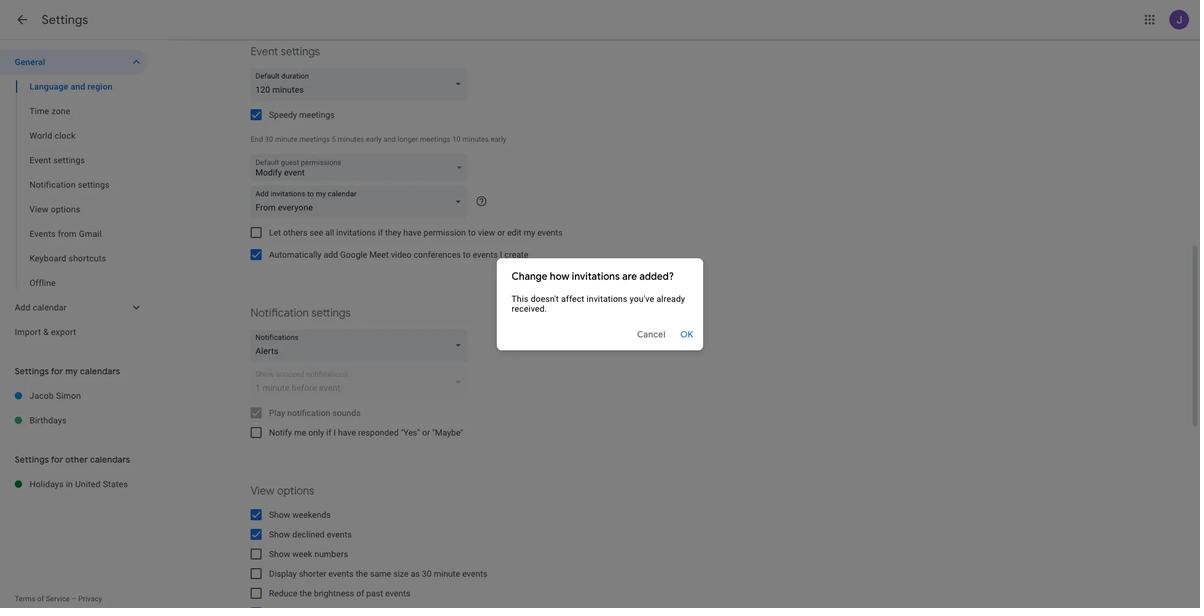 Task type: vqa. For each thing, say whether or not it's contained in the screenshot.
first PM from the top of the the 1 grid
no



Task type: locate. For each thing, give the bounding box(es) containing it.
the
[[356, 570, 368, 579], [300, 589, 312, 599]]

reduce the brightness of past events
[[269, 589, 411, 599]]

notification settings down the automatically
[[251, 307, 351, 321]]

early
[[366, 135, 382, 144], [491, 135, 507, 144]]

meetings
[[299, 110, 335, 120], [300, 135, 330, 144], [420, 135, 451, 144]]

view up show weekends
[[251, 485, 275, 499]]

1 vertical spatial show
[[269, 530, 290, 540]]

show left 'weekends'
[[269, 511, 290, 520]]

1 for from the top
[[51, 366, 63, 377]]

keyboard shortcuts
[[29, 254, 106, 264]]

1 vertical spatial invitations
[[572, 271, 620, 283]]

display shorter events the same size as 30 minute events
[[269, 570, 488, 579]]

1 vertical spatial for
[[51, 455, 63, 466]]

view options up show weekends
[[251, 485, 314, 499]]

2 for from the top
[[51, 455, 63, 466]]

0 horizontal spatial my
[[65, 366, 78, 377]]

0 horizontal spatial 30
[[265, 135, 273, 144]]

of right terms
[[37, 595, 44, 604]]

0 vertical spatial the
[[356, 570, 368, 579]]

minutes right 5
[[338, 135, 364, 144]]

permission
[[424, 228, 466, 238]]

tree item
[[0, 74, 147, 99]]

0 horizontal spatial or
[[422, 428, 430, 438]]

0 vertical spatial i
[[500, 250, 503, 260]]

if left they
[[378, 228, 383, 238]]

1 minutes from the left
[[338, 135, 364, 144]]

0 horizontal spatial event settings
[[29, 155, 85, 165]]

1 vertical spatial settings
[[15, 366, 49, 377]]

keyboard
[[29, 254, 66, 264]]

1 vertical spatial the
[[300, 589, 312, 599]]

permissions
[[301, 159, 341, 167]]

they
[[385, 228, 401, 238]]

show week numbers
[[269, 550, 348, 560]]

the down shorter
[[300, 589, 312, 599]]

birthdays tree item
[[0, 409, 147, 433]]

0 horizontal spatial options
[[51, 205, 80, 214]]

display
[[269, 570, 297, 579]]

minute
[[275, 135, 298, 144], [434, 570, 460, 579]]

view options inside 'group'
[[29, 205, 80, 214]]

"yes"
[[401, 428, 420, 438]]

or left edit
[[497, 228, 505, 238]]

0 horizontal spatial notification
[[29, 180, 76, 190]]

0 horizontal spatial i
[[334, 428, 336, 438]]

0 horizontal spatial view
[[29, 205, 49, 214]]

for left other
[[51, 455, 63, 466]]

1 vertical spatial minute
[[434, 570, 460, 579]]

sounds
[[333, 409, 361, 418]]

3 show from the top
[[269, 550, 290, 560]]

ok button
[[676, 323, 699, 346]]

from
[[58, 229, 77, 239]]

show for show weekends
[[269, 511, 290, 520]]

2 vertical spatial settings
[[15, 455, 49, 466]]

event settings inside 'group'
[[29, 155, 85, 165]]

1 vertical spatial 30
[[422, 570, 432, 579]]

view inside 'group'
[[29, 205, 49, 214]]

united
[[75, 480, 101, 490]]

or
[[497, 228, 505, 238], [422, 428, 430, 438]]

notification
[[29, 180, 76, 190], [251, 307, 309, 321]]

settings
[[42, 12, 88, 28], [15, 366, 49, 377], [15, 455, 49, 466]]

minute up guest in the top of the page
[[275, 135, 298, 144]]

1 horizontal spatial or
[[497, 228, 505, 238]]

invitations up google at the left top
[[336, 228, 376, 238]]

other
[[65, 455, 88, 466]]

show
[[269, 511, 290, 520], [269, 530, 290, 540], [269, 550, 290, 560]]

view
[[29, 205, 49, 214], [251, 485, 275, 499]]

birthdays
[[29, 416, 67, 426]]

show up display
[[269, 550, 290, 560]]

settings for my calendars tree
[[0, 384, 147, 433]]

privacy link
[[78, 595, 102, 604]]

i right the only
[[334, 428, 336, 438]]

0 vertical spatial show
[[269, 511, 290, 520]]

settings up jacob
[[15, 366, 49, 377]]

0 horizontal spatial minutes
[[338, 135, 364, 144]]

0 vertical spatial notification settings
[[29, 180, 110, 190]]

the left same
[[356, 570, 368, 579]]

0 vertical spatial view options
[[29, 205, 80, 214]]

1 horizontal spatial the
[[356, 570, 368, 579]]

1 vertical spatial notification
[[251, 307, 309, 321]]

2 show from the top
[[269, 530, 290, 540]]

events down size
[[385, 589, 411, 599]]

0 vertical spatial minute
[[275, 135, 298, 144]]

0 vertical spatial settings
[[42, 12, 88, 28]]

options
[[51, 205, 80, 214], [277, 485, 314, 499]]

have down sounds
[[338, 428, 356, 438]]

have right they
[[404, 228, 422, 238]]

2 vertical spatial show
[[269, 550, 290, 560]]

events
[[538, 228, 563, 238], [473, 250, 498, 260], [327, 530, 352, 540], [329, 570, 354, 579], [463, 570, 488, 579], [385, 589, 411, 599]]

event settings
[[251, 45, 320, 59], [29, 155, 85, 165]]

only
[[308, 428, 324, 438]]

2 vertical spatial invitations
[[587, 294, 628, 304]]

30 right end
[[265, 135, 273, 144]]

0 vertical spatial event
[[251, 45, 278, 59]]

speedy
[[269, 110, 297, 120]]

1 vertical spatial my
[[65, 366, 78, 377]]

added?
[[640, 271, 674, 283]]

default
[[256, 159, 279, 167]]

1 vertical spatial notification settings
[[251, 307, 351, 321]]

minutes right "10" on the left of page
[[463, 135, 489, 144]]

to
[[468, 228, 476, 238], [463, 250, 471, 260]]

invitations down change how invitations are added? heading
[[587, 294, 628, 304]]

notification down world clock
[[29, 180, 76, 190]]

settings up holidays
[[15, 455, 49, 466]]

create
[[505, 250, 529, 260]]

1 vertical spatial have
[[338, 428, 356, 438]]

invitations inside this doesn't affect invitations you've already received.
[[587, 294, 628, 304]]

notification down the automatically
[[251, 307, 309, 321]]

event
[[251, 45, 278, 59], [29, 155, 51, 165]]

events down view
[[473, 250, 498, 260]]

my right edit
[[524, 228, 535, 238]]

meet
[[369, 250, 389, 260]]

if
[[378, 228, 383, 238], [326, 428, 331, 438]]

0 vertical spatial to
[[468, 228, 476, 238]]

responded
[[358, 428, 399, 438]]

settings right go back 'image'
[[42, 12, 88, 28]]

1 vertical spatial or
[[422, 428, 430, 438]]

1 vertical spatial event settings
[[29, 155, 85, 165]]

how
[[550, 271, 570, 283]]

i left create
[[500, 250, 503, 260]]

0 vertical spatial notification
[[29, 180, 76, 190]]

or right the "yes"
[[422, 428, 430, 438]]

1 horizontal spatial minute
[[434, 570, 460, 579]]

0 horizontal spatial event
[[29, 155, 51, 165]]

1 horizontal spatial event
[[251, 45, 278, 59]]

for
[[51, 366, 63, 377], [51, 455, 63, 466]]

0 vertical spatial calendars
[[80, 366, 120, 377]]

group
[[0, 74, 147, 296]]

declined
[[292, 530, 325, 540]]

0 vertical spatial 30
[[265, 135, 273, 144]]

notification settings up from
[[29, 180, 110, 190]]

reduce
[[269, 589, 298, 599]]

0 horizontal spatial notification settings
[[29, 180, 110, 190]]

view up events
[[29, 205, 49, 214]]

if right the only
[[326, 428, 331, 438]]

have
[[404, 228, 422, 238], [338, 428, 356, 438]]

1 vertical spatial i
[[334, 428, 336, 438]]

tree
[[0, 50, 147, 345]]

calendars up states
[[90, 455, 130, 466]]

1 horizontal spatial early
[[491, 135, 507, 144]]

let
[[269, 228, 281, 238]]

0 horizontal spatial view options
[[29, 205, 80, 214]]

0 horizontal spatial early
[[366, 135, 382, 144]]

show for show declined events
[[269, 530, 290, 540]]

my up jacob simon tree item
[[65, 366, 78, 377]]

of left past
[[356, 589, 364, 599]]

video
[[391, 250, 412, 260]]

see
[[310, 228, 323, 238]]

general tree item
[[0, 50, 147, 74]]

0 vertical spatial my
[[524, 228, 535, 238]]

1 horizontal spatial options
[[277, 485, 314, 499]]

0 vertical spatial view
[[29, 205, 49, 214]]

1 vertical spatial view options
[[251, 485, 314, 499]]

show down show weekends
[[269, 530, 290, 540]]

early left and
[[366, 135, 382, 144]]

to right the conferences
[[463, 250, 471, 260]]

minutes
[[338, 135, 364, 144], [463, 135, 489, 144]]

view options
[[29, 205, 80, 214], [251, 485, 314, 499]]

1 show from the top
[[269, 511, 290, 520]]

jacob simon
[[29, 391, 81, 401]]

invitations up this doesn't affect invitations you've already received.
[[572, 271, 620, 283]]

0 vertical spatial or
[[497, 228, 505, 238]]

show for show week numbers
[[269, 550, 290, 560]]

of
[[356, 589, 364, 599], [37, 595, 44, 604]]

1 horizontal spatial i
[[500, 250, 503, 260]]

0 vertical spatial for
[[51, 366, 63, 377]]

1 vertical spatial calendars
[[90, 455, 130, 466]]

1 horizontal spatial if
[[378, 228, 383, 238]]

1 horizontal spatial minutes
[[463, 135, 489, 144]]

0 vertical spatial if
[[378, 228, 383, 238]]

30
[[265, 135, 273, 144], [422, 570, 432, 579]]

invitations
[[336, 228, 376, 238], [572, 271, 620, 283], [587, 294, 628, 304]]

1 horizontal spatial my
[[524, 228, 535, 238]]

options up events from gmail
[[51, 205, 80, 214]]

default guest permissions
[[256, 159, 341, 167]]

size
[[393, 570, 409, 579]]

1 horizontal spatial have
[[404, 228, 422, 238]]

0 horizontal spatial the
[[300, 589, 312, 599]]

clock
[[55, 131, 76, 141]]

calendars up jacob simon tree item
[[80, 366, 120, 377]]

minute right as
[[434, 570, 460, 579]]

1 vertical spatial options
[[277, 485, 314, 499]]

to left view
[[468, 228, 476, 238]]

for up the 'jacob simon'
[[51, 366, 63, 377]]

0 horizontal spatial if
[[326, 428, 331, 438]]

30 right as
[[422, 570, 432, 579]]

1 horizontal spatial event settings
[[251, 45, 320, 59]]

automatically
[[269, 250, 322, 260]]

notification settings
[[29, 180, 110, 190], [251, 307, 351, 321]]

early right "10" on the left of page
[[491, 135, 507, 144]]

view options up events from gmail
[[29, 205, 80, 214]]

options up show weekends
[[277, 485, 314, 499]]

calendars
[[80, 366, 120, 377], [90, 455, 130, 466]]

1 vertical spatial view
[[251, 485, 275, 499]]

1 horizontal spatial view options
[[251, 485, 314, 499]]

calendars for settings for other calendars
[[90, 455, 130, 466]]

0 vertical spatial invitations
[[336, 228, 376, 238]]



Task type: describe. For each thing, give the bounding box(es) containing it.
events up reduce the brightness of past events
[[329, 570, 354, 579]]

same
[[370, 570, 391, 579]]

change
[[512, 271, 548, 283]]

for for other
[[51, 455, 63, 466]]

2 early from the left
[[491, 135, 507, 144]]

import & export
[[15, 327, 76, 337]]

1 early from the left
[[366, 135, 382, 144]]

end
[[251, 135, 263, 144]]

simon
[[56, 391, 81, 401]]

settings heading
[[42, 12, 88, 28]]

shorter
[[299, 570, 326, 579]]

events
[[29, 229, 56, 239]]

holidays in united states
[[29, 480, 128, 490]]

5
[[332, 135, 336, 144]]

1 horizontal spatial view
[[251, 485, 275, 499]]

2 minutes from the left
[[463, 135, 489, 144]]

–
[[72, 595, 77, 604]]

google
[[340, 250, 367, 260]]

0 horizontal spatial have
[[338, 428, 356, 438]]

meetings up 5
[[299, 110, 335, 120]]

let others see all invitations if they have permission to view or edit my events
[[269, 228, 563, 238]]

events right as
[[463, 570, 488, 579]]

change how invitations are added? heading
[[512, 269, 689, 284]]

0 horizontal spatial minute
[[275, 135, 298, 144]]

terms
[[15, 595, 35, 604]]

settings for settings for other calendars
[[15, 455, 49, 466]]

group containing time zone
[[0, 74, 147, 296]]

tree containing general
[[0, 50, 147, 345]]

1 horizontal spatial 30
[[422, 570, 432, 579]]

edit
[[507, 228, 522, 238]]

play
[[269, 409, 285, 418]]

holidays in united states tree item
[[0, 472, 147, 497]]

import
[[15, 327, 41, 337]]

meetings left "10" on the left of page
[[420, 135, 451, 144]]

&
[[43, 327, 49, 337]]

events right edit
[[538, 228, 563, 238]]

1 horizontal spatial notification
[[251, 307, 309, 321]]

terms of service link
[[15, 595, 70, 604]]

1 horizontal spatial notification settings
[[251, 307, 351, 321]]

brightness
[[314, 589, 354, 599]]

states
[[103, 480, 128, 490]]

others
[[283, 228, 308, 238]]

time zone
[[29, 106, 70, 116]]

settings for settings for my calendars
[[15, 366, 49, 377]]

notification
[[287, 409, 330, 418]]

gmail
[[79, 229, 102, 239]]

play notification sounds
[[269, 409, 361, 418]]

settings for settings
[[42, 12, 88, 28]]

speedy meetings
[[269, 110, 335, 120]]

terms of service – privacy
[[15, 595, 102, 604]]

0 vertical spatial options
[[51, 205, 80, 214]]

as
[[411, 570, 420, 579]]

are
[[622, 271, 637, 283]]

time
[[29, 106, 49, 116]]

received.
[[512, 304, 547, 314]]

jacob simon tree item
[[0, 384, 147, 409]]

0 vertical spatial have
[[404, 228, 422, 238]]

privacy
[[78, 595, 102, 604]]

notification inside 'group'
[[29, 180, 76, 190]]

conferences
[[414, 250, 461, 260]]

this doesn't affect invitations you've already received.
[[512, 294, 685, 314]]

meetings left 5
[[300, 135, 330, 144]]

for for my
[[51, 366, 63, 377]]

doesn't
[[531, 294, 559, 304]]

already
[[657, 294, 685, 304]]

change how invitations are added?
[[512, 271, 674, 283]]

numbers
[[315, 550, 348, 560]]

add
[[324, 250, 338, 260]]

0 horizontal spatial of
[[37, 595, 44, 604]]

notify
[[269, 428, 292, 438]]

events up numbers
[[327, 530, 352, 540]]

this
[[512, 294, 529, 304]]

0 vertical spatial event settings
[[251, 45, 320, 59]]

weekends
[[292, 511, 331, 520]]

and
[[384, 135, 396, 144]]

world clock
[[29, 131, 76, 141]]

invitations inside change how invitations are added? heading
[[572, 271, 620, 283]]

1 vertical spatial if
[[326, 428, 331, 438]]

1 vertical spatial event
[[29, 155, 51, 165]]

jacob
[[29, 391, 54, 401]]

past
[[366, 589, 383, 599]]

calendars for settings for my calendars
[[80, 366, 120, 377]]

events from gmail
[[29, 229, 102, 239]]

cancel button
[[632, 323, 671, 346]]

offline
[[29, 278, 56, 288]]

all
[[325, 228, 334, 238]]

automatically add google meet video conferences to events i create
[[269, 250, 529, 260]]

show weekends
[[269, 511, 331, 520]]

affect
[[561, 294, 585, 304]]

show declined events
[[269, 530, 352, 540]]

shortcuts
[[69, 254, 106, 264]]

you've
[[630, 294, 655, 304]]

export
[[51, 327, 76, 337]]

birthdays link
[[29, 409, 147, 433]]

holidays
[[29, 480, 64, 490]]

1 vertical spatial to
[[463, 250, 471, 260]]

zone
[[52, 106, 70, 116]]

ok
[[681, 329, 694, 340]]

change how invitations are added? alert dialog
[[497, 258, 703, 351]]

"maybe"
[[432, 428, 463, 438]]

view
[[478, 228, 495, 238]]

world
[[29, 131, 52, 141]]

cancel
[[637, 329, 666, 340]]

in
[[66, 480, 73, 490]]

go back image
[[15, 12, 29, 27]]

1 horizontal spatial of
[[356, 589, 364, 599]]

guest
[[281, 159, 299, 167]]

end 30 minute meetings 5 minutes early and longer meetings 10 minutes early
[[251, 135, 507, 144]]

service
[[46, 595, 70, 604]]

me
[[294, 428, 306, 438]]



